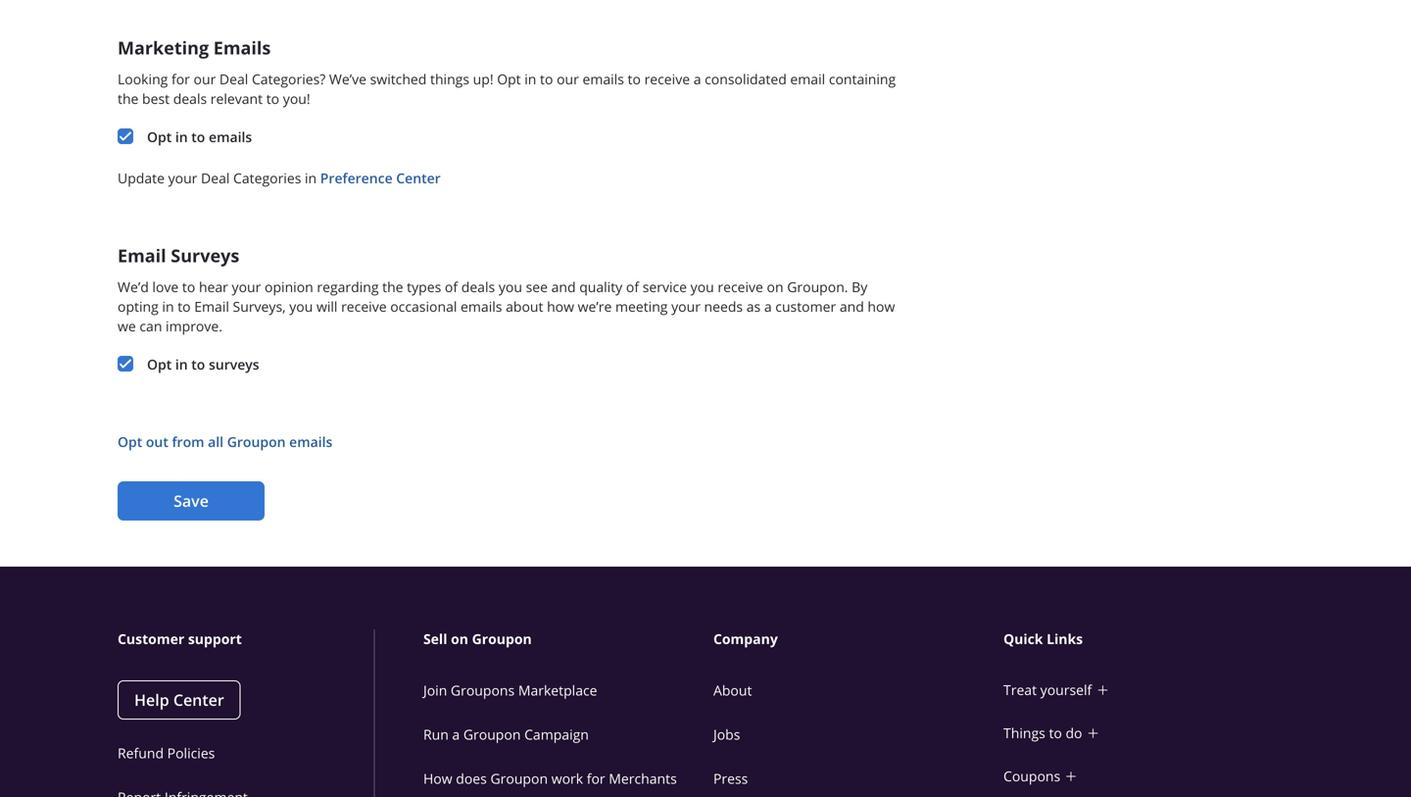 Task type: vqa. For each thing, say whether or not it's contained in the screenshot.
the left your
yes



Task type: locate. For each thing, give the bounding box(es) containing it.
opt out from all groupon emails
[[118, 433, 333, 451]]

treat
[[1004, 681, 1037, 699]]

0 horizontal spatial the
[[118, 90, 139, 108]]

preference center link
[[320, 169, 441, 187]]

0 vertical spatial for
[[172, 70, 190, 88]]

surveys
[[209, 355, 259, 374]]

how
[[547, 298, 575, 316], [868, 298, 896, 316]]

refund policies link
[[118, 744, 215, 762]]

about link
[[714, 681, 752, 700]]

0 vertical spatial a
[[694, 70, 701, 88]]

in
[[525, 70, 537, 88], [175, 128, 188, 146], [305, 169, 317, 187], [162, 298, 174, 316], [175, 355, 188, 374]]

groupon up "join groupons marketplace" 'link'
[[472, 629, 532, 649]]

see
[[526, 278, 548, 296]]

email down hear
[[194, 298, 229, 316]]

1 vertical spatial your
[[232, 278, 261, 296]]

1 horizontal spatial of
[[626, 278, 639, 296]]

0 vertical spatial on
[[767, 278, 784, 296]]

your down service
[[672, 298, 701, 316]]

the
[[118, 90, 139, 108], [383, 278, 403, 296]]

0 vertical spatial receive
[[645, 70, 690, 88]]

on
[[767, 278, 784, 296], [451, 629, 469, 649]]

on right sell
[[451, 629, 469, 649]]

1 vertical spatial and
[[840, 298, 865, 316]]

how down see
[[547, 298, 575, 316]]

opt down best
[[147, 128, 172, 146]]

for inside looking for our deal categories? we've switched things up! opt in to our emails to receive a consolidated email containing the best deals relevant to you!
[[172, 70, 190, 88]]

press link
[[714, 770, 748, 788]]

receive
[[645, 70, 690, 88], [718, 278, 764, 296], [341, 298, 387, 316]]

how does groupon work for merchants link
[[424, 770, 677, 788]]

0 horizontal spatial email
[[118, 244, 166, 268]]

your right update at top
[[168, 169, 197, 187]]

1 horizontal spatial our
[[557, 70, 579, 88]]

relevant
[[211, 90, 263, 108]]

you
[[499, 278, 523, 296], [691, 278, 715, 296], [289, 298, 313, 316]]

0 vertical spatial your
[[168, 169, 197, 187]]

things
[[1004, 724, 1046, 742]]

2 vertical spatial receive
[[341, 298, 387, 316]]

quality
[[580, 278, 623, 296]]

receive down regarding
[[341, 298, 387, 316]]

of right the types
[[445, 278, 458, 296]]

center right preference
[[396, 169, 441, 187]]

0 horizontal spatial for
[[172, 70, 190, 88]]

a
[[694, 70, 701, 88], [765, 298, 772, 316], [452, 726, 460, 744]]

the left the types
[[383, 278, 403, 296]]

on inside heading
[[451, 629, 469, 649]]

as
[[747, 298, 761, 316]]

do
[[1066, 724, 1083, 742]]

0 vertical spatial deals
[[173, 90, 207, 108]]

1 horizontal spatial deals
[[462, 278, 495, 296]]

0 horizontal spatial of
[[445, 278, 458, 296]]

opt out from all groupon emails link
[[118, 433, 333, 451]]

you up needs
[[691, 278, 715, 296]]

you down opinion
[[289, 298, 313, 316]]

a right run
[[452, 726, 460, 744]]

categories
[[233, 169, 301, 187]]

1 vertical spatial on
[[451, 629, 469, 649]]

0 vertical spatial deal
[[220, 70, 248, 88]]

customer support
[[118, 629, 242, 649]]

0 horizontal spatial on
[[451, 629, 469, 649]]

deal
[[220, 70, 248, 88], [201, 169, 230, 187]]

marketplace
[[518, 681, 598, 700]]

how right customer
[[868, 298, 896, 316]]

2 how from the left
[[868, 298, 896, 316]]

1 horizontal spatial the
[[383, 278, 403, 296]]

refund
[[118, 744, 164, 762]]

1 horizontal spatial receive
[[645, 70, 690, 88]]

1 vertical spatial for
[[587, 770, 606, 788]]

marketing
[[118, 36, 209, 60]]

to
[[540, 70, 553, 88], [628, 70, 641, 88], [266, 90, 280, 108], [191, 128, 205, 146], [182, 278, 195, 296], [178, 298, 191, 316], [191, 355, 205, 374], [1049, 724, 1063, 742]]

deal down opt in to emails
[[201, 169, 230, 187]]

categories?
[[252, 70, 326, 88]]

run a groupon campaign
[[424, 726, 589, 744]]

on up customer
[[767, 278, 784, 296]]

1 horizontal spatial email
[[194, 298, 229, 316]]

email inside we'd love to hear your opinion regarding the types of deals you see and quality of service you receive on groupon. by opting in to email surveys, you will receive occasional emails about how we're meeting your needs as a customer and how we can improve.
[[194, 298, 229, 316]]

groupon.
[[787, 278, 849, 296]]

company
[[714, 629, 778, 649]]

switched
[[370, 70, 427, 88]]

for down marketing emails
[[172, 70, 190, 88]]

our
[[194, 70, 216, 88], [557, 70, 579, 88]]

1 vertical spatial a
[[765, 298, 772, 316]]

and
[[552, 278, 576, 296], [840, 298, 865, 316]]

2 our from the left
[[557, 70, 579, 88]]

regarding
[[317, 278, 379, 296]]

0 horizontal spatial our
[[194, 70, 216, 88]]

2 horizontal spatial a
[[765, 298, 772, 316]]

1 vertical spatial center
[[173, 689, 224, 711]]

your up surveys,
[[232, 278, 261, 296]]

1 horizontal spatial center
[[396, 169, 441, 187]]

groupon for sell
[[472, 629, 532, 649]]

2 vertical spatial your
[[672, 298, 701, 316]]

and right see
[[552, 278, 576, 296]]

the down looking
[[118, 90, 139, 108]]

1 vertical spatial deals
[[462, 278, 495, 296]]

0 horizontal spatial center
[[173, 689, 224, 711]]

1 vertical spatial the
[[383, 278, 403, 296]]

hear
[[199, 278, 228, 296]]

deals
[[173, 90, 207, 108], [462, 278, 495, 296]]

surveys,
[[233, 298, 286, 316]]

receive left consolidated
[[645, 70, 690, 88]]

our down marketing emails
[[194, 70, 216, 88]]

center right help
[[173, 689, 224, 711]]

groupon
[[227, 433, 286, 451], [472, 629, 532, 649], [464, 726, 521, 744], [491, 770, 548, 788]]

a left consolidated
[[694, 70, 701, 88]]

emails
[[583, 70, 624, 88], [209, 128, 252, 146], [461, 298, 502, 316], [289, 433, 333, 451]]

opt right up! on the left top of the page
[[497, 70, 521, 88]]

emails inside we'd love to hear your opinion regarding the types of deals you see and quality of service you receive on groupon. by opting in to email surveys, you will receive occasional emails about how we're meeting your needs as a customer and how we can improve.
[[461, 298, 502, 316]]

0 horizontal spatial how
[[547, 298, 575, 316]]

1 horizontal spatial a
[[694, 70, 701, 88]]

opt down can
[[147, 355, 172, 374]]

meeting
[[616, 298, 668, 316]]

run
[[424, 726, 449, 744]]

deals right best
[[173, 90, 207, 108]]

update
[[118, 169, 165, 187]]

opt for opt in to emails
[[147, 128, 172, 146]]

1 horizontal spatial on
[[767, 278, 784, 296]]

email up the we'd
[[118, 244, 166, 268]]

treat yourself
[[1004, 681, 1092, 699]]

help
[[134, 689, 169, 711]]

groupons
[[451, 681, 515, 700]]

0 horizontal spatial deals
[[173, 90, 207, 108]]

opt for opt out from all groupon emails
[[118, 433, 142, 451]]

1 vertical spatial deal
[[201, 169, 230, 187]]

groupon down run a groupon campaign link in the left bottom of the page
[[491, 770, 548, 788]]

and down by
[[840, 298, 865, 316]]

groupon right all
[[227, 433, 286, 451]]

opt left out
[[118, 433, 142, 451]]

your
[[168, 169, 197, 187], [232, 278, 261, 296], [672, 298, 701, 316]]

the inside we'd love to hear your opinion regarding the types of deals you see and quality of service you receive on groupon. by opting in to email surveys, you will receive occasional emails about how we're meeting your needs as a customer and how we can improve.
[[383, 278, 403, 296]]

1 vertical spatial receive
[[718, 278, 764, 296]]

company heading
[[714, 629, 1008, 649]]

a inside looking for our deal categories? we've switched things up! opt in to our emails to receive a consolidated email containing the best deals relevant to you!
[[694, 70, 701, 88]]

groupon for how
[[491, 770, 548, 788]]

receive up as
[[718, 278, 764, 296]]

groupon down groupons
[[464, 726, 521, 744]]

for right work
[[587, 770, 606, 788]]

1 horizontal spatial how
[[868, 298, 896, 316]]

2 vertical spatial a
[[452, 726, 460, 744]]

our right up! on the left top of the page
[[557, 70, 579, 88]]

deal up relevant
[[220, 70, 248, 88]]

opt
[[497, 70, 521, 88], [147, 128, 172, 146], [147, 355, 172, 374], [118, 433, 142, 451]]

of up 'meeting'
[[626, 278, 639, 296]]

opt for opt in to surveys
[[147, 355, 172, 374]]

looking for our deal categories? we've switched things up! opt in to our emails to receive a consolidated email containing the best deals relevant to you!
[[118, 70, 896, 108]]

0 horizontal spatial and
[[552, 278, 576, 296]]

groupon inside heading
[[472, 629, 532, 649]]

2 horizontal spatial your
[[672, 298, 701, 316]]

1 vertical spatial email
[[194, 298, 229, 316]]

you!
[[283, 90, 310, 108]]

a right as
[[765, 298, 772, 316]]

deals right the types
[[462, 278, 495, 296]]

0 vertical spatial the
[[118, 90, 139, 108]]

you up "about"
[[499, 278, 523, 296]]

1 horizontal spatial and
[[840, 298, 865, 316]]



Task type: describe. For each thing, give the bounding box(es) containing it.
from
[[172, 433, 204, 451]]

deals inside we'd love to hear your opinion regarding the types of deals you see and quality of service you receive on groupon. by opting in to email surveys, you will receive occasional emails about how we're meeting your needs as a customer and how we can improve.
[[462, 278, 495, 296]]

quick
[[1004, 629, 1044, 649]]

all
[[208, 433, 224, 451]]

things to do
[[1004, 724, 1083, 742]]

email
[[791, 70, 826, 88]]

yourself
[[1041, 681, 1092, 699]]

about
[[506, 298, 544, 316]]

help center
[[134, 689, 224, 711]]

in inside looking for our deal categories? we've switched things up! opt in to our emails to receive a consolidated email containing the best deals relevant to you!
[[525, 70, 537, 88]]

we'd love to hear your opinion regarding the types of deals you see and quality of service you receive on groupon. by opting in to email surveys, you will receive occasional emails about how we're meeting your needs as a customer and how we can improve.
[[118, 278, 896, 335]]

we'd
[[118, 278, 149, 296]]

jobs link
[[714, 726, 741, 744]]

things
[[430, 70, 470, 88]]

update your deal categories in preference center
[[118, 169, 441, 187]]

looking
[[118, 70, 168, 88]]

1 our from the left
[[194, 70, 216, 88]]

press
[[714, 770, 748, 788]]

0 vertical spatial and
[[552, 278, 576, 296]]

coupons
[[1004, 767, 1061, 785]]

0 vertical spatial email
[[118, 244, 166, 268]]

customer
[[118, 629, 185, 649]]

out
[[146, 433, 168, 451]]

save
[[174, 490, 209, 512]]

up!
[[473, 70, 494, 88]]

consolidated
[[705, 70, 787, 88]]

quick links
[[1004, 629, 1084, 649]]

types
[[407, 278, 441, 296]]

join groupons marketplace link
[[424, 681, 598, 700]]

2 of from the left
[[626, 278, 639, 296]]

run a groupon campaign link
[[424, 726, 589, 744]]

best
[[142, 90, 170, 108]]

merchants
[[609, 770, 677, 788]]

opinion
[[265, 278, 313, 296]]

we're
[[578, 298, 612, 316]]

improve.
[[166, 317, 223, 335]]

service
[[643, 278, 687, 296]]

1 horizontal spatial for
[[587, 770, 606, 788]]

help center link
[[118, 680, 241, 720]]

containing
[[829, 70, 896, 88]]

opt in to surveys
[[147, 355, 259, 374]]

links
[[1047, 629, 1084, 649]]

does
[[456, 770, 487, 788]]

0 horizontal spatial receive
[[341, 298, 387, 316]]

customer
[[776, 298, 837, 316]]

by
[[852, 278, 868, 296]]

campaign
[[525, 726, 589, 744]]

1 horizontal spatial your
[[232, 278, 261, 296]]

opt in to emails
[[147, 128, 252, 146]]

opt inside looking for our deal categories? we've switched things up! opt in to our emails to receive a consolidated email containing the best deals relevant to you!
[[497, 70, 521, 88]]

policies
[[167, 744, 215, 762]]

2 horizontal spatial receive
[[718, 278, 764, 296]]

1 how from the left
[[547, 298, 575, 316]]

0 vertical spatial center
[[396, 169, 441, 187]]

how
[[424, 770, 453, 788]]

in inside we'd love to hear your opinion regarding the types of deals you see and quality of service you receive on groupon. by opting in to email surveys, you will receive occasional emails about how we're meeting your needs as a customer and how we can improve.
[[162, 298, 174, 316]]

groupon for run
[[464, 726, 521, 744]]

deals inside looking for our deal categories? we've switched things up! opt in to our emails to receive a consolidated email containing the best deals relevant to you!
[[173, 90, 207, 108]]

emails inside looking for our deal categories? we've switched things up! opt in to our emails to receive a consolidated email containing the best deals relevant to you!
[[583, 70, 624, 88]]

quick links heading
[[1004, 629, 1298, 649]]

the inside looking for our deal categories? we've switched things up! opt in to our emails to receive a consolidated email containing the best deals relevant to you!
[[118, 90, 139, 108]]

jobs
[[714, 726, 741, 744]]

emails
[[214, 36, 271, 60]]

1 horizontal spatial you
[[499, 278, 523, 296]]

occasional
[[390, 298, 457, 316]]

on inside we'd love to hear your opinion regarding the types of deals you see and quality of service you receive on groupon. by opting in to email surveys, you will receive occasional emails about how we're meeting your needs as a customer and how we can improve.
[[767, 278, 784, 296]]

how does groupon work for merchants
[[424, 770, 677, 788]]

support
[[188, 629, 242, 649]]

refund policies
[[118, 744, 215, 762]]

save button
[[118, 481, 265, 521]]

we
[[118, 317, 136, 335]]

about
[[714, 681, 752, 700]]

needs
[[704, 298, 743, 316]]

customer support heading
[[118, 629, 374, 649]]

email surveys
[[118, 244, 239, 268]]

2 horizontal spatial you
[[691, 278, 715, 296]]

join groupons marketplace
[[424, 681, 598, 700]]

sell on groupon
[[424, 629, 532, 649]]

we've
[[329, 70, 367, 88]]

0 horizontal spatial a
[[452, 726, 460, 744]]

can
[[140, 317, 162, 335]]

0 horizontal spatial you
[[289, 298, 313, 316]]

join
[[424, 681, 447, 700]]

a inside we'd love to hear your opinion regarding the types of deals you see and quality of service you receive on groupon. by opting in to email surveys, you will receive occasional emails about how we're meeting your needs as a customer and how we can improve.
[[765, 298, 772, 316]]

love
[[152, 278, 179, 296]]

receive inside looking for our deal categories? we've switched things up! opt in to our emails to receive a consolidated email containing the best deals relevant to you!
[[645, 70, 690, 88]]

1 of from the left
[[445, 278, 458, 296]]

will
[[317, 298, 338, 316]]

sell
[[424, 629, 448, 649]]

surveys
[[171, 244, 239, 268]]

work
[[552, 770, 583, 788]]

opting
[[118, 298, 159, 316]]

marketing emails
[[118, 36, 271, 60]]

deal inside looking for our deal categories? we've switched things up! opt in to our emails to receive a consolidated email containing the best deals relevant to you!
[[220, 70, 248, 88]]

sell on groupon heading
[[424, 629, 718, 649]]

0 horizontal spatial your
[[168, 169, 197, 187]]



